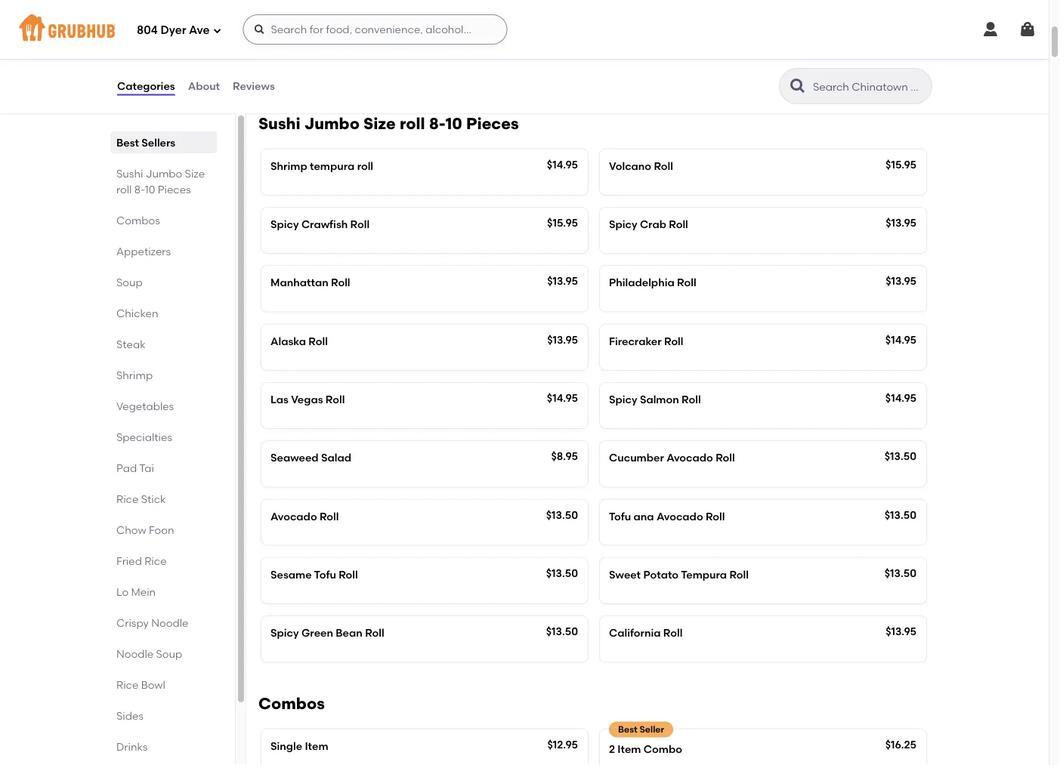Task type: locate. For each thing, give the bounding box(es) containing it.
sushi jumbo size roll  8-10 pieces tab
[[116, 166, 211, 197]]

spicy left salmon
[[609, 394, 638, 406]]

1 vertical spatial roll
[[357, 160, 373, 173]]

0 horizontal spatial pieces
[[158, 183, 191, 196]]

$13.95 for california roll
[[886, 626, 917, 639]]

shrimp down the steak
[[116, 369, 153, 382]]

size
[[364, 114, 396, 134], [185, 167, 205, 180]]

sweet potato tempura roll
[[609, 569, 749, 582]]

0 vertical spatial pieces
[[466, 114, 519, 134]]

rice bowl tab
[[116, 677, 211, 693]]

1 vertical spatial 10
[[145, 183, 155, 196]]

0 horizontal spatial $16.25
[[548, 45, 580, 58]]

sushi jumbo size roll  8-10 pieces up tempura
[[258, 114, 519, 134]]

0 horizontal spatial sushi
[[116, 167, 143, 180]]

jumbo down best sellers tab
[[146, 167, 182, 180]]

shrimp left tempura
[[271, 160, 307, 173]]

sushi down best sellers
[[116, 167, 143, 180]]

0 horizontal spatial jumbo
[[146, 167, 182, 180]]

0 horizontal spatial combos
[[116, 214, 160, 227]]

svg image
[[213, 26, 222, 35]]

tofu right sesame
[[314, 569, 336, 582]]

appetizers
[[116, 245, 171, 258]]

jumbo inside sushi jumbo size roll  8-10 pieces
[[146, 167, 182, 180]]

1 horizontal spatial 2
[[609, 743, 615, 756]]

0 horizontal spatial roll
[[116, 183, 132, 196]]

2 inside best seller 2 item combo
[[609, 743, 615, 756]]

1 vertical spatial sushi jumbo size roll  8-10 pieces
[[116, 167, 205, 196]]

rice for rice stick
[[116, 493, 139, 506]]

spicy
[[271, 218, 299, 231], [609, 218, 638, 231], [609, 394, 638, 406], [271, 627, 299, 640]]

chicken
[[116, 307, 158, 320]]

best for seller
[[618, 725, 638, 736]]

seaweed
[[271, 452, 319, 465]]

noodle down 'crispy'
[[116, 648, 154, 661]]

avocado
[[667, 452, 713, 465], [271, 510, 317, 523], [657, 510, 703, 523]]

0 vertical spatial combos
[[116, 214, 160, 227]]

0 horizontal spatial best
[[116, 136, 139, 149]]

combos up appetizers
[[116, 214, 160, 227]]

combo inside best seller 2 item combo
[[644, 743, 682, 756]]

1 vertical spatial rice
[[145, 555, 167, 568]]

noodle soup tab
[[116, 646, 211, 662]]

salad
[[321, 452, 351, 465]]

0 vertical spatial shrimp
[[271, 160, 307, 173]]

1 vertical spatial shrimp
[[116, 369, 153, 382]]

1 horizontal spatial size
[[364, 114, 396, 134]]

1 vertical spatial pieces
[[158, 183, 191, 196]]

best inside best seller 2 item combo
[[618, 725, 638, 736]]

1 horizontal spatial shrimp
[[271, 160, 307, 173]]

combo down seller
[[644, 743, 682, 756]]

about
[[188, 80, 220, 92]]

0 vertical spatial $15.95
[[886, 158, 917, 171]]

spicy for spicy green bean roll
[[271, 627, 299, 640]]

avocado down "seaweed"
[[271, 510, 317, 523]]

0 horizontal spatial $15.95
[[547, 217, 578, 230]]

2 vertical spatial roll
[[116, 183, 132, 196]]

1 vertical spatial soup
[[156, 648, 182, 661]]

noodle up noodle soup tab
[[151, 617, 189, 630]]

best inside tab
[[116, 136, 139, 149]]

0 vertical spatial sushi
[[258, 114, 301, 134]]

0 vertical spatial noodle
[[151, 617, 189, 630]]

rice left stick
[[116, 493, 139, 506]]

tofu
[[609, 510, 631, 523], [314, 569, 336, 582]]

rice bowl
[[116, 679, 165, 692]]

shrimp
[[271, 160, 307, 173], [116, 369, 153, 382]]

1 horizontal spatial sushi jumbo size roll  8-10 pieces
[[258, 114, 519, 134]]

0 vertical spatial best
[[116, 136, 139, 149]]

0 horizontal spatial tofu
[[314, 569, 336, 582]]

0 vertical spatial 10
[[445, 114, 462, 134]]

rice left bowl
[[116, 679, 139, 692]]

0 horizontal spatial 10
[[145, 183, 155, 196]]

1 vertical spatial tofu
[[314, 569, 336, 582]]

Search Chinatown On Thayer search field
[[812, 79, 927, 94]]

reviews button
[[232, 59, 276, 113]]

1 horizontal spatial soup
[[156, 648, 182, 661]]

crawfish
[[301, 218, 348, 231]]

8- inside sushi jumbo size roll  8-10 pieces
[[134, 183, 145, 196]]

1 vertical spatial combos
[[258, 694, 325, 714]]

sushi
[[258, 114, 301, 134], [116, 167, 143, 180]]

combos up the single at the bottom of the page
[[258, 694, 325, 714]]

size down best sellers tab
[[185, 167, 205, 180]]

shrimp tab
[[116, 367, 211, 383]]

categories
[[117, 80, 175, 92]]

chow foon tab
[[116, 522, 211, 538]]

1 vertical spatial 8-
[[134, 183, 145, 196]]

spicy left crab
[[609, 218, 638, 231]]

lo
[[116, 586, 129, 599]]

sesame tofu roll
[[271, 569, 358, 582]]

size up shrimp tempura roll
[[364, 114, 396, 134]]

1 horizontal spatial best
[[618, 725, 638, 736]]

item down "ordered"
[[278, 49, 301, 62]]

$13.95 for alaska roll
[[547, 334, 578, 347]]

1 vertical spatial jumbo
[[146, 167, 182, 180]]

$13.95 for manhattan roll
[[547, 275, 578, 288]]

spicy left green
[[271, 627, 299, 640]]

2 vertical spatial rice
[[116, 679, 139, 692]]

combos inside combos tab
[[116, 214, 160, 227]]

1 vertical spatial noodle
[[116, 648, 154, 661]]

10
[[445, 114, 462, 134], [145, 183, 155, 196]]

roll
[[400, 114, 425, 134], [357, 160, 373, 173], [116, 183, 132, 196]]

shrimp tempura roll
[[271, 160, 373, 173]]

0 vertical spatial rice
[[116, 493, 139, 506]]

$13.50
[[885, 451, 917, 463], [546, 509, 578, 522], [885, 509, 917, 522], [546, 567, 578, 580], [885, 567, 917, 580], [546, 626, 578, 639]]

item right the single at the bottom of the page
[[305, 740, 328, 753]]

steak tab
[[116, 336, 211, 352]]

1 horizontal spatial 8-
[[429, 114, 445, 134]]

1 horizontal spatial $15.95
[[886, 158, 917, 171]]

2
[[269, 49, 275, 62], [609, 743, 615, 756]]

sellers
[[142, 136, 175, 149]]

1 horizontal spatial jumbo
[[304, 114, 360, 134]]

804
[[137, 24, 158, 37]]

0 vertical spatial 2
[[269, 49, 275, 62]]

$13.50 for sesame tofu roll
[[546, 567, 578, 580]]

jumbo up tempura
[[304, 114, 360, 134]]

0 horizontal spatial 8-
[[134, 183, 145, 196]]

lo mein
[[116, 586, 156, 599]]

sesame
[[271, 569, 312, 582]]

avocado right ana
[[657, 510, 703, 523]]

item down seller
[[618, 743, 641, 756]]

best left sellers in the left top of the page
[[116, 136, 139, 149]]

0 vertical spatial roll
[[400, 114, 425, 134]]

on
[[329, 11, 342, 24]]

spicy left crawfish
[[271, 218, 299, 231]]

main navigation navigation
[[0, 0, 1049, 59]]

noodle inside crispy noodle tab
[[151, 617, 189, 630]]

sushi jumbo size roll  8-10 pieces
[[258, 114, 519, 134], [116, 167, 205, 196]]

0 horizontal spatial svg image
[[253, 23, 266, 36]]

noodle
[[151, 617, 189, 630], [116, 648, 154, 661]]

best
[[116, 136, 139, 149], [618, 725, 638, 736]]

avocado roll
[[271, 510, 339, 523]]

$14.95 for firecraker roll
[[886, 334, 917, 347]]

best sellers
[[116, 136, 175, 149]]

$14.95 for spicy salmon roll
[[886, 392, 917, 405]]

1 horizontal spatial roll
[[357, 160, 373, 173]]

sushi down the reviews button
[[258, 114, 301, 134]]

soup up the chicken
[[116, 276, 143, 289]]

reviews
[[233, 80, 275, 92]]

soup
[[116, 276, 143, 289], [156, 648, 182, 661]]

rice right fried
[[145, 555, 167, 568]]

item right 3
[[616, 49, 640, 62]]

shrimp inside tab
[[116, 369, 153, 382]]

1 horizontal spatial $16.25
[[885, 739, 917, 751]]

0 horizontal spatial soup
[[116, 276, 143, 289]]

$14.95 for las vegas roll
[[547, 392, 578, 405]]

pad
[[116, 462, 137, 475]]

2 right the $12.95
[[609, 743, 615, 756]]

pieces
[[466, 114, 519, 134], [158, 183, 191, 196]]

1 vertical spatial sushi
[[116, 167, 143, 180]]

1 vertical spatial $15.95
[[547, 217, 578, 230]]

1 vertical spatial best
[[618, 725, 638, 736]]

1 horizontal spatial tofu
[[609, 510, 631, 523]]

cucumber avocado roll
[[609, 452, 735, 465]]

item for 3
[[616, 49, 640, 62]]

0 horizontal spatial 2
[[269, 49, 275, 62]]

soup down crispy noodle tab at bottom left
[[156, 648, 182, 661]]

0 horizontal spatial sushi jumbo size roll  8-10 pieces
[[116, 167, 205, 196]]

1 vertical spatial 2
[[609, 743, 615, 756]]

0 horizontal spatial shrimp
[[116, 369, 153, 382]]

rice inside tab
[[145, 555, 167, 568]]

firecraker roll
[[609, 335, 684, 348]]

rice stick tab
[[116, 491, 211, 507]]

0 vertical spatial jumbo
[[304, 114, 360, 134]]

rice for rice bowl
[[116, 679, 139, 692]]

$15.95 for volcano roll
[[886, 158, 917, 171]]

2 up reviews
[[269, 49, 275, 62]]

drinks tab
[[116, 739, 211, 755]]

fried
[[116, 555, 142, 568]]

$16.25
[[548, 45, 580, 58], [885, 739, 917, 751]]

tofu left ana
[[609, 510, 631, 523]]

2 item combo
[[269, 49, 342, 62]]

sushi jumbo size roll  8-10 pieces down sellers in the left top of the page
[[116, 167, 205, 196]]

philadelphia
[[609, 277, 675, 290]]

combo down most ordered on grubhub on the top left
[[304, 49, 342, 62]]

combo right 3
[[643, 49, 681, 62]]

0 horizontal spatial size
[[185, 167, 205, 180]]

crispy noodle tab
[[116, 615, 211, 631]]

best left seller
[[618, 725, 638, 736]]

combos
[[116, 214, 160, 227], [258, 694, 325, 714]]

svg image
[[982, 20, 1000, 39], [1019, 20, 1037, 39], [253, 23, 266, 36]]

$13.95
[[886, 217, 917, 230], [547, 275, 578, 288], [886, 275, 917, 288], [547, 334, 578, 347], [886, 626, 917, 639]]

combos tab
[[116, 212, 211, 228]]

crispy
[[116, 617, 149, 630]]

1 vertical spatial size
[[185, 167, 205, 180]]

3 item combo
[[608, 49, 681, 62]]

foon
[[149, 524, 174, 537]]

$15.95
[[886, 158, 917, 171], [547, 217, 578, 230]]

volcano roll
[[609, 160, 673, 173]]



Task type: vqa. For each thing, say whether or not it's contained in the screenshot.
Combos
yes



Task type: describe. For each thing, give the bounding box(es) containing it.
$13.50 for cucumber avocado roll
[[885, 451, 917, 463]]

spicy salmon roll
[[609, 394, 701, 406]]

avocado right cucumber
[[667, 452, 713, 465]]

noodle inside noodle soup tab
[[116, 648, 154, 661]]

dyer
[[161, 24, 186, 37]]

categories button
[[116, 59, 176, 113]]

shrimp for shrimp tempura roll
[[271, 160, 307, 173]]

bowl
[[141, 679, 165, 692]]

las vegas roll
[[271, 394, 345, 406]]

drinks
[[116, 741, 148, 753]]

pad tai
[[116, 462, 154, 475]]

spicy green bean roll
[[271, 627, 384, 640]]

Search for food, convenience, alcohol... search field
[[243, 14, 507, 45]]

pad tai tab
[[116, 460, 211, 476]]

chow foon
[[116, 524, 174, 537]]

0 vertical spatial soup
[[116, 276, 143, 289]]

tai
[[139, 462, 154, 475]]

$8.95
[[551, 451, 578, 463]]

spicy crawfish roll
[[271, 218, 370, 231]]

grubhub
[[345, 11, 391, 24]]

0 vertical spatial size
[[364, 114, 396, 134]]

$14.95 for shrimp tempura roll
[[547, 158, 578, 171]]

tofu ana avocado roll
[[609, 510, 725, 523]]

steak
[[116, 338, 146, 351]]

size inside tab
[[185, 167, 205, 180]]

lo mein tab
[[116, 584, 211, 600]]

manhattan
[[271, 277, 328, 290]]

cucumber
[[609, 452, 664, 465]]

best seller 2 item combo
[[609, 725, 682, 756]]

appetizers tab
[[116, 243, 211, 259]]

alaska
[[271, 335, 306, 348]]

best for sellers
[[116, 136, 139, 149]]

1 vertical spatial $16.25
[[885, 739, 917, 751]]

ave
[[189, 24, 210, 37]]

ana
[[634, 510, 654, 523]]

2 horizontal spatial roll
[[400, 114, 425, 134]]

soup tab
[[116, 274, 211, 290]]

crispy noodle
[[116, 617, 189, 630]]

ordered
[[286, 11, 327, 24]]

10 inside sushi jumbo size roll  8-10 pieces
[[145, 183, 155, 196]]

spicy for spicy salmon roll
[[609, 394, 638, 406]]

$13.95 for spicy crab roll
[[886, 217, 917, 230]]

single
[[271, 740, 302, 753]]

vegetables
[[116, 400, 174, 413]]

about button
[[187, 59, 221, 113]]

sushi jumbo size roll  8-10 pieces inside tab
[[116, 167, 205, 196]]

manhattan roll
[[271, 277, 350, 290]]

$15.95 for spicy crawfish roll
[[547, 217, 578, 230]]

combo for 2 item combo
[[304, 49, 342, 62]]

combo for 3 item combo
[[643, 49, 681, 62]]

$13.50 for avocado roll
[[546, 509, 578, 522]]

philadelphia roll
[[609, 277, 696, 290]]

green
[[301, 627, 333, 640]]

firecraker
[[609, 335, 662, 348]]

1 horizontal spatial combos
[[258, 694, 325, 714]]

noodle soup
[[116, 648, 182, 661]]

vegetables tab
[[116, 398, 211, 414]]

salmon
[[640, 394, 679, 406]]

0 vertical spatial $16.25
[[548, 45, 580, 58]]

tempura
[[310, 160, 355, 173]]

volcano
[[609, 160, 652, 173]]

single item
[[271, 740, 328, 753]]

pieces inside sushi jumbo size roll  8-10 pieces
[[158, 183, 191, 196]]

bean
[[336, 627, 363, 640]]

spicy crab roll
[[609, 218, 688, 231]]

vegas
[[291, 394, 323, 406]]

chow
[[116, 524, 146, 537]]

stick
[[141, 493, 166, 506]]

$13.95 for philadelphia roll
[[886, 275, 917, 288]]

fried rice tab
[[116, 553, 211, 569]]

spicy for spicy crab roll
[[609, 218, 638, 231]]

item inside best seller 2 item combo
[[618, 743, 641, 756]]

specialties
[[116, 431, 172, 444]]

best sellers tab
[[116, 135, 211, 150]]

potato
[[643, 569, 679, 582]]

most ordered on grubhub
[[258, 11, 391, 24]]

shrimp for shrimp
[[116, 369, 153, 382]]

spicy for spicy crawfish roll
[[271, 218, 299, 231]]

sides tab
[[116, 708, 211, 724]]

most
[[258, 11, 283, 24]]

$13.50 for spicy green bean roll
[[546, 626, 578, 639]]

1 horizontal spatial svg image
[[982, 20, 1000, 39]]

tempura
[[681, 569, 727, 582]]

las
[[271, 394, 289, 406]]

specialties tab
[[116, 429, 211, 445]]

sweet
[[609, 569, 641, 582]]

california roll
[[609, 627, 683, 640]]

3
[[608, 49, 614, 62]]

0 vertical spatial tofu
[[609, 510, 631, 523]]

1 horizontal spatial sushi
[[258, 114, 301, 134]]

1 horizontal spatial pieces
[[466, 114, 519, 134]]

seaweed salad
[[271, 452, 351, 465]]

fried rice
[[116, 555, 167, 568]]

item for single
[[305, 740, 328, 753]]

item for 2
[[278, 49, 301, 62]]

$18.85
[[886, 45, 918, 58]]

seller
[[640, 725, 664, 736]]

1 horizontal spatial 10
[[445, 114, 462, 134]]

search icon image
[[789, 77, 807, 95]]

alaska roll
[[271, 335, 328, 348]]

2 horizontal spatial svg image
[[1019, 20, 1037, 39]]

sides
[[116, 710, 144, 722]]

rice stick
[[116, 493, 166, 506]]

0 vertical spatial 8-
[[429, 114, 445, 134]]

804 dyer ave
[[137, 24, 210, 37]]

$12.95
[[548, 739, 578, 751]]

$13.50 for sweet potato tempura roll
[[885, 567, 917, 580]]

california
[[609, 627, 661, 640]]

sushi inside sushi jumbo size roll  8-10 pieces
[[116, 167, 143, 180]]

0 vertical spatial sushi jumbo size roll  8-10 pieces
[[258, 114, 519, 134]]

chicken tab
[[116, 305, 211, 321]]

$13.50 for tofu ana avocado roll
[[885, 509, 917, 522]]

crab
[[640, 218, 667, 231]]

roll inside sushi jumbo size roll  8-10 pieces
[[116, 183, 132, 196]]

mein
[[131, 586, 156, 599]]



